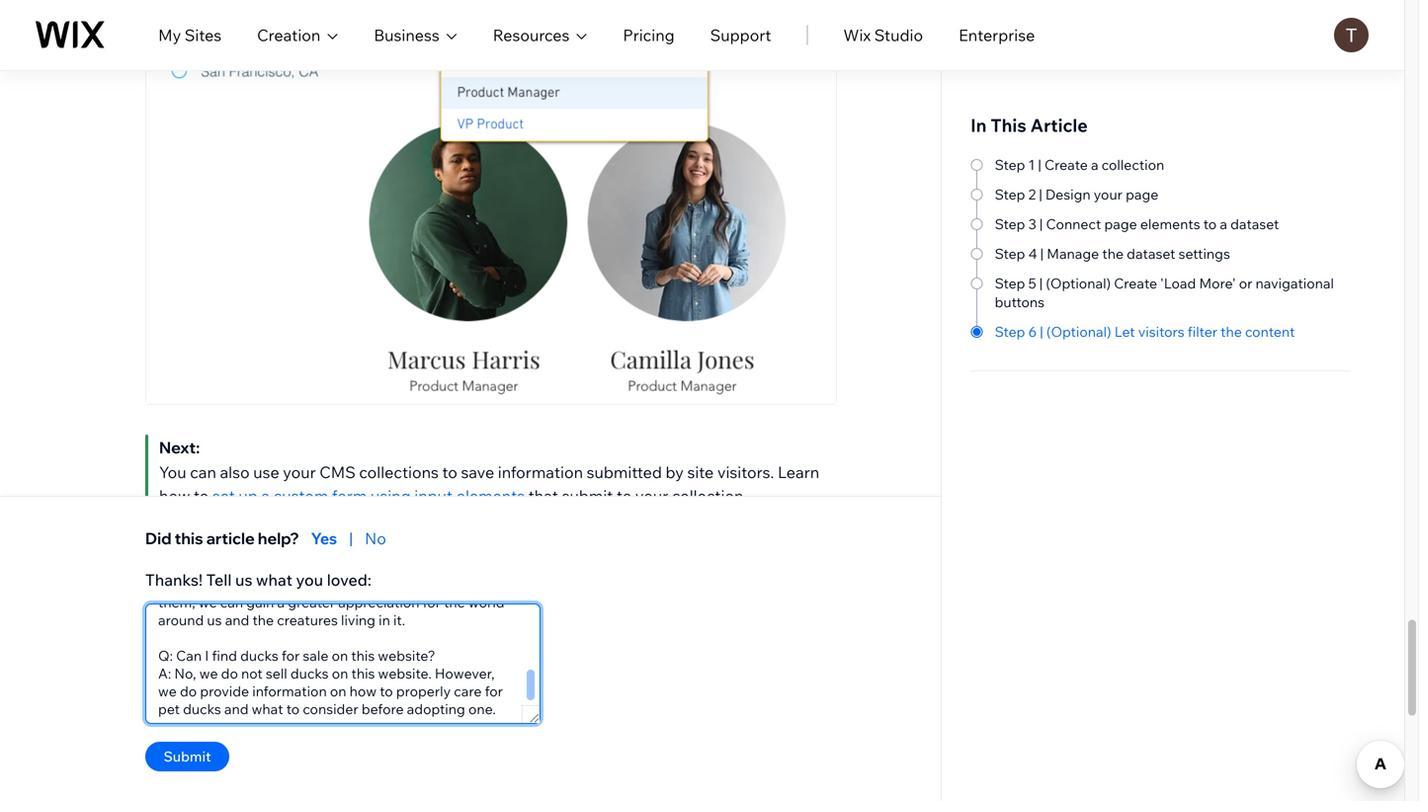 Task type: describe. For each thing, give the bounding box(es) containing it.
| for 2
[[1039, 186, 1043, 203]]

custom
[[274, 486, 329, 506]]

1 vertical spatial a
[[1220, 216, 1228, 233]]

thanks!
[[145, 570, 203, 590]]

(optional) for let
[[1047, 323, 1112, 341]]

step 5 | (optional) create 'load more' or navigational buttons
[[995, 275, 1335, 311]]

your for use
[[283, 463, 316, 482]]

3
[[1029, 216, 1037, 233]]

information
[[498, 463, 583, 482]]

5
[[1029, 275, 1037, 292]]

save
[[461, 463, 494, 482]]

'load
[[1161, 275, 1196, 292]]

filter
[[1188, 323, 1218, 341]]

did
[[145, 529, 172, 549]]

connect
[[1046, 216, 1102, 233]]

support
[[710, 25, 772, 45]]

| left no
[[349, 529, 353, 549]]

what
[[256, 570, 293, 590]]

also
[[220, 463, 250, 482]]

no
[[365, 529, 386, 549]]

site
[[688, 463, 714, 482]]

1 vertical spatial the
[[1221, 323, 1242, 341]]

content
[[1246, 323, 1295, 341]]

how
[[159, 486, 190, 506]]

creation button
[[257, 23, 338, 47]]

resources button
[[493, 23, 588, 47]]

design
[[1046, 186, 1091, 203]]

submit button
[[145, 742, 229, 772]]

tell
[[206, 570, 232, 590]]

1 horizontal spatial elements
[[1141, 216, 1201, 233]]

step for step 5 | (optional) create 'load more' or navigational buttons
[[995, 275, 1026, 292]]

| for 6
[[1040, 323, 1044, 341]]

resources
[[493, 25, 570, 45]]

visitors.
[[718, 463, 774, 482]]

step 4 | manage the dataset settings
[[995, 245, 1231, 262]]

input
[[414, 486, 453, 506]]

you
[[296, 570, 323, 590]]

up
[[239, 486, 258, 506]]

set up a custom form using input elements that submit to your collection.
[[212, 486, 751, 506]]

wix studio
[[844, 25, 923, 45]]

or
[[1239, 275, 1253, 292]]

1 horizontal spatial dataset
[[1231, 216, 1280, 233]]

create inside 'step 5 | (optional) create 'load more' or navigational buttons'
[[1114, 275, 1158, 292]]

to down 'submitted'
[[617, 486, 632, 506]]

did this article help?
[[145, 529, 299, 549]]

my sites
[[158, 25, 222, 45]]

by
[[666, 463, 684, 482]]

my sites link
[[158, 23, 222, 47]]

step 3 | connect page elements to a dataset
[[995, 216, 1280, 233]]

| for 4
[[1041, 245, 1044, 262]]

step for step 3 | connect page elements to a dataset
[[995, 216, 1026, 233]]

1 vertical spatial page
[[1105, 216, 1138, 233]]

step 2 | design your page
[[995, 186, 1159, 203]]

next:
[[159, 438, 200, 458]]

collection.
[[672, 486, 748, 506]]

submit
[[562, 486, 613, 506]]

pricing link
[[623, 23, 675, 47]]

you can also use your cms collections to save information submitted by site visitors. learn how to
[[159, 463, 820, 506]]

profile image image
[[1335, 18, 1369, 52]]

0 vertical spatial the
[[1103, 245, 1124, 262]]

let
[[1115, 323, 1135, 341]]

this
[[991, 114, 1027, 136]]

studio
[[875, 25, 923, 45]]

using
[[371, 486, 411, 506]]

sites
[[185, 25, 222, 45]]

use
[[253, 463, 279, 482]]

us
[[235, 570, 253, 590]]

4
[[1029, 245, 1038, 262]]

you
[[159, 463, 186, 482]]

business button
[[374, 23, 457, 47]]

article
[[206, 529, 255, 549]]

visitors
[[1139, 323, 1185, 341]]

more'
[[1200, 275, 1236, 292]]



Task type: vqa. For each thing, say whether or not it's contained in the screenshot.
filter
yes



Task type: locate. For each thing, give the bounding box(es) containing it.
4 step from the top
[[995, 245, 1026, 262]]

the down step 3 | connect page elements to a dataset in the top right of the page
[[1103, 245, 1124, 262]]

1 horizontal spatial create
[[1114, 275, 1158, 292]]

the
[[1103, 245, 1124, 262], [1221, 323, 1242, 341]]

create down step 4 | manage the dataset settings
[[1114, 275, 1158, 292]]

create
[[1045, 156, 1088, 173], [1114, 275, 1158, 292]]

step 1 | create a collection
[[995, 156, 1165, 173]]

step for step 4 | manage the dataset settings
[[995, 245, 1026, 262]]

step for step 2 | design your page
[[995, 186, 1026, 203]]

page
[[1126, 186, 1159, 203], [1105, 216, 1138, 233]]

(optional) left let in the right top of the page
[[1047, 323, 1112, 341]]

in
[[971, 114, 987, 136]]

6
[[1029, 323, 1037, 341]]

0 vertical spatial elements
[[1141, 216, 1201, 233]]

| right 4
[[1041, 245, 1044, 262]]

step for step 1 | create a collection
[[995, 156, 1026, 173]]

buttons
[[995, 294, 1045, 311]]

that
[[529, 486, 559, 506]]

to left save
[[442, 463, 458, 482]]

(optional) inside 'step 5 | (optional) create 'load more' or navigational buttons'
[[1046, 275, 1111, 292]]

business
[[374, 25, 440, 45]]

0 vertical spatial create
[[1045, 156, 1088, 173]]

| inside 'step 5 | (optional) create 'load more' or navigational buttons'
[[1040, 275, 1043, 292]]

| right 3
[[1040, 216, 1043, 233]]

your
[[1094, 186, 1123, 203], [283, 463, 316, 482], [636, 486, 669, 506]]

elements up settings
[[1141, 216, 1201, 233]]

| for 1
[[1038, 156, 1042, 173]]

to up settings
[[1204, 216, 1217, 233]]

step for step 6 | (optional) let visitors filter the content
[[995, 323, 1026, 341]]

2 (optional) from the top
[[1047, 323, 1112, 341]]

Share how this article helped you (optional) text field
[[146, 605, 540, 724]]

in this article
[[971, 114, 1088, 136]]

submit
[[164, 748, 211, 766]]

wix
[[844, 25, 871, 45]]

1 horizontal spatial a
[[1091, 156, 1099, 173]]

pricing
[[623, 25, 675, 45]]

your up custom
[[283, 463, 316, 482]]

enterprise
[[959, 25, 1035, 45]]

1 vertical spatial dataset
[[1127, 245, 1176, 262]]

set up a custom form using input elements link
[[212, 486, 525, 506]]

| right 6
[[1040, 323, 1044, 341]]

0 horizontal spatial create
[[1045, 156, 1088, 173]]

step up buttons
[[995, 275, 1026, 292]]

navigational
[[1256, 275, 1335, 292]]

|
[[1038, 156, 1042, 173], [1039, 186, 1043, 203], [1040, 216, 1043, 233], [1041, 245, 1044, 262], [1040, 275, 1043, 292], [1040, 323, 1044, 341], [349, 529, 353, 549]]

cms
[[320, 463, 356, 482]]

2
[[1029, 186, 1036, 203]]

yes
[[311, 529, 337, 549]]

step 6 | (optional) let visitors filter the content
[[995, 323, 1295, 341]]

enterprise link
[[959, 23, 1035, 47]]

loved:
[[327, 570, 372, 590]]

1 vertical spatial (optional)
[[1047, 323, 1112, 341]]

1 (optional) from the top
[[1046, 275, 1111, 292]]

can
[[190, 463, 216, 482]]

0 horizontal spatial your
[[283, 463, 316, 482]]

set
[[212, 486, 235, 506]]

step left 3
[[995, 216, 1026, 233]]

dataset
[[1231, 216, 1280, 233], [1127, 245, 1176, 262]]

the right the filter
[[1221, 323, 1242, 341]]

my
[[158, 25, 181, 45]]

2 horizontal spatial your
[[1094, 186, 1123, 203]]

1 vertical spatial your
[[283, 463, 316, 482]]

a right up at the left bottom of the page
[[261, 486, 270, 506]]

0 vertical spatial (optional)
[[1046, 275, 1111, 292]]

page up step 4 | manage the dataset settings
[[1105, 216, 1138, 233]]

| right 5
[[1040, 275, 1043, 292]]

submitted
[[587, 463, 662, 482]]

to
[[1204, 216, 1217, 233], [442, 463, 458, 482], [194, 486, 209, 506], [617, 486, 632, 506]]

collections
[[359, 463, 439, 482]]

1
[[1029, 156, 1035, 173]]

step
[[995, 156, 1026, 173], [995, 186, 1026, 203], [995, 216, 1026, 233], [995, 245, 1026, 262], [995, 275, 1026, 292], [995, 323, 1026, 341]]

2 step from the top
[[995, 186, 1026, 203]]

wix studio link
[[844, 23, 923, 47]]

your for design
[[1094, 186, 1123, 203]]

to left set
[[194, 486, 209, 506]]

0 vertical spatial a
[[1091, 156, 1099, 173]]

(optional)
[[1046, 275, 1111, 292], [1047, 323, 1112, 341]]

learn
[[778, 463, 820, 482]]

thanks! tell us what you loved:
[[145, 570, 372, 590]]

| for 3
[[1040, 216, 1043, 233]]

0 horizontal spatial the
[[1103, 245, 1124, 262]]

a up step 2 | design your page
[[1091, 156, 1099, 173]]

| for 5
[[1040, 275, 1043, 292]]

5 step from the top
[[995, 275, 1026, 292]]

creation
[[257, 25, 321, 45]]

your down collection
[[1094, 186, 1123, 203]]

step inside 'step 5 | (optional) create 'load more' or navigational buttons'
[[995, 275, 1026, 292]]

0 horizontal spatial elements
[[456, 486, 525, 506]]

article
[[1031, 114, 1088, 136]]

0 vertical spatial dataset
[[1231, 216, 1280, 233]]

form
[[332, 486, 367, 506]]

your inside 'you can also use your cms collections to save information submitted by site visitors. learn how to'
[[283, 463, 316, 482]]

step left 2
[[995, 186, 1026, 203]]

0 horizontal spatial a
[[261, 486, 270, 506]]

1 vertical spatial create
[[1114, 275, 1158, 292]]

a up settings
[[1220, 216, 1228, 233]]

2 horizontal spatial a
[[1220, 216, 1228, 233]]

manage
[[1047, 245, 1100, 262]]

2 vertical spatial a
[[261, 486, 270, 506]]

create up the design
[[1045, 156, 1088, 173]]

1 step from the top
[[995, 156, 1026, 173]]

help?
[[258, 529, 299, 549]]

1 vertical spatial elements
[[456, 486, 525, 506]]

no button
[[365, 527, 386, 551]]

0 horizontal spatial dataset
[[1127, 245, 1176, 262]]

elements down save
[[456, 486, 525, 506]]

page up step 3 | connect page elements to a dataset in the top right of the page
[[1126, 186, 1159, 203]]

2 vertical spatial your
[[636, 486, 669, 506]]

a
[[1091, 156, 1099, 173], [1220, 216, 1228, 233], [261, 486, 270, 506]]

1 horizontal spatial the
[[1221, 323, 1242, 341]]

support link
[[710, 23, 772, 47]]

1 horizontal spatial your
[[636, 486, 669, 506]]

(optional) for create
[[1046, 275, 1111, 292]]

dataset up or
[[1231, 216, 1280, 233]]

dataset down step 3 | connect page elements to a dataset in the top right of the page
[[1127, 245, 1176, 262]]

your down by
[[636, 486, 669, 506]]

step left 4
[[995, 245, 1026, 262]]

elements
[[1141, 216, 1201, 233], [456, 486, 525, 506]]

6 step from the top
[[995, 323, 1026, 341]]

settings
[[1179, 245, 1231, 262]]

| right 1
[[1038, 156, 1042, 173]]

step left 6
[[995, 323, 1026, 341]]

step left 1
[[995, 156, 1026, 173]]

(optional) down the manage
[[1046, 275, 1111, 292]]

| right 2
[[1039, 186, 1043, 203]]

0 vertical spatial your
[[1094, 186, 1123, 203]]

collection
[[1102, 156, 1165, 173]]

this
[[175, 529, 203, 549]]

3 step from the top
[[995, 216, 1026, 233]]

yes button
[[311, 527, 337, 551]]

0 vertical spatial page
[[1126, 186, 1159, 203]]



